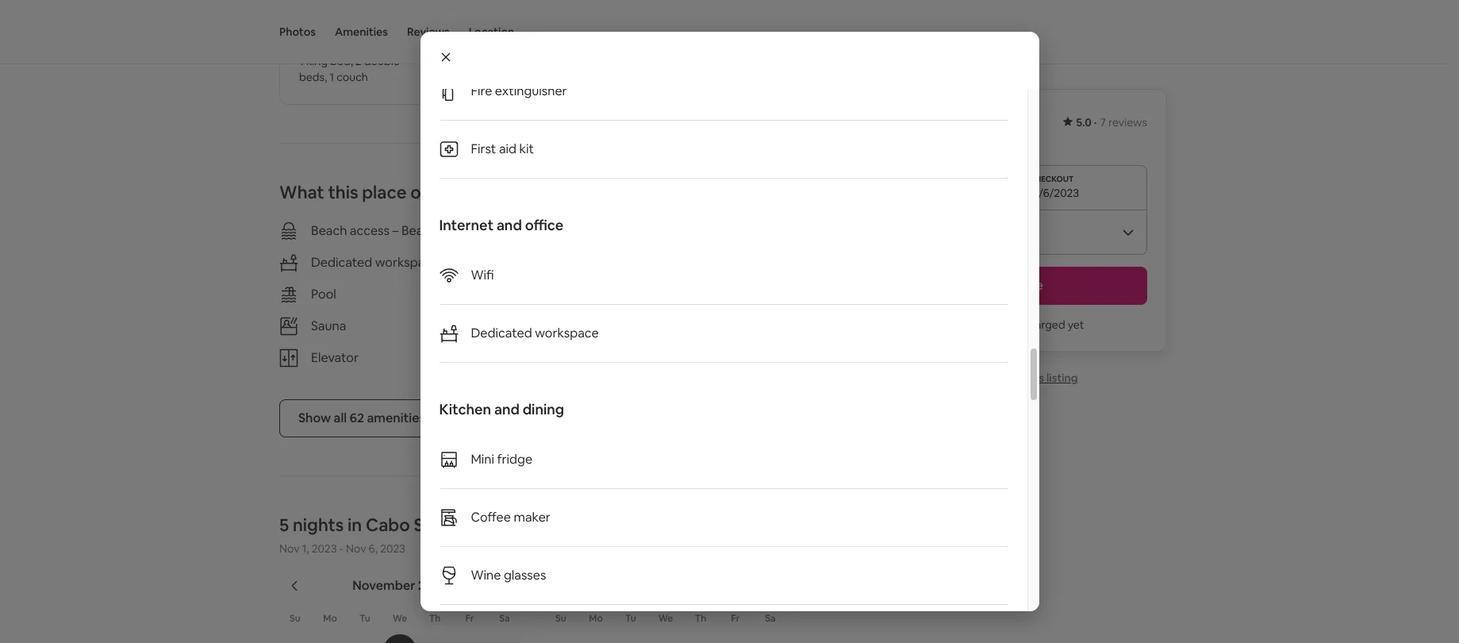 Task type: locate. For each thing, give the bounding box(es) containing it.
you won't be charged yet
[[955, 318, 1085, 332]]

november
[[353, 577, 416, 594]]

dedicated workspace inside what this place offers "dialog"
[[471, 325, 599, 341]]

0 vertical spatial dedicated
[[311, 254, 373, 271]]

tu
[[360, 612, 371, 625], [626, 612, 637, 625]]

2023 left -
[[312, 541, 337, 556]]

dedicated down wifi
[[471, 325, 532, 341]]

this up beach
[[328, 181, 358, 203]]

1 horizontal spatial this
[[1026, 371, 1045, 385]]

1
[[299, 54, 304, 68], [330, 70, 334, 84]]

calendar application
[[260, 560, 1331, 643]]

elevator
[[311, 349, 359, 366]]

office
[[525, 216, 564, 234]]

kitchen and dining
[[439, 400, 565, 418]]

2023 right november in the left bottom of the page
[[418, 577, 448, 594]]

wine
[[471, 567, 501, 584]]

access
[[350, 222, 390, 239]]

0 vertical spatial this
[[328, 181, 358, 203]]

this for report
[[1026, 371, 1045, 385]]

1 vertical spatial this
[[1026, 371, 1045, 385]]

nov left 1, on the bottom of the page
[[279, 541, 300, 556]]

dedicated workspace
[[311, 254, 439, 271], [471, 325, 599, 341]]

1 horizontal spatial workspace
[[535, 325, 599, 341]]

workspace down '–'
[[375, 254, 439, 271]]

0 vertical spatial workspace
[[375, 254, 439, 271]]

0 horizontal spatial dedicated workspace
[[311, 254, 439, 271]]

0 horizontal spatial fr
[[466, 612, 474, 625]]

show all 62 amenities button
[[279, 399, 445, 437]]

0 horizontal spatial nov
[[279, 541, 300, 556]]

report this listing
[[987, 371, 1079, 385]]

amenities
[[367, 410, 426, 426]]

coffee maker
[[471, 509, 551, 526]]

1 vertical spatial 1
[[330, 70, 334, 84]]

1 horizontal spatial mo
[[589, 612, 603, 625]]

1 horizontal spatial dedicated workspace
[[471, 325, 599, 341]]

1 horizontal spatial th
[[695, 612, 707, 625]]

fr
[[466, 612, 474, 625], [732, 612, 740, 625]]

workspace inside what this place offers "dialog"
[[535, 325, 599, 341]]

2 nov from the left
[[346, 541, 366, 556]]

0 horizontal spatial sa
[[500, 612, 510, 625]]

beach access – beachfront
[[311, 222, 467, 239]]

0 horizontal spatial mo
[[323, 612, 337, 625]]

photos
[[279, 25, 316, 39]]

what
[[279, 181, 325, 203]]

0 horizontal spatial dedicated
[[311, 254, 373, 271]]

sa
[[500, 612, 510, 625], [766, 612, 776, 625]]

1 vertical spatial workspace
[[535, 325, 599, 341]]

2 fr from the left
[[732, 612, 740, 625]]

0 horizontal spatial we
[[393, 612, 408, 625]]

this
[[328, 181, 358, 203], [1026, 371, 1045, 385]]

what this place offers dialog
[[420, 0, 1040, 643]]

1 horizontal spatial nov
[[346, 541, 366, 556]]

su
[[290, 612, 301, 625], [556, 612, 567, 625]]

offers
[[411, 181, 459, 203]]

0 horizontal spatial tu
[[360, 612, 371, 625]]

5.0
[[1077, 115, 1092, 129]]

1 th from the left
[[429, 612, 441, 625]]

dedicated workspace down access
[[311, 254, 439, 271]]

1 vertical spatial dedicated
[[471, 325, 532, 341]]

0 vertical spatial dedicated workspace
[[311, 254, 439, 271]]

1 vertical spatial dedicated workspace
[[471, 325, 599, 341]]

0 horizontal spatial workspace
[[375, 254, 439, 271]]

and for internet
[[497, 216, 522, 234]]

2023 right 6,
[[380, 541, 406, 556]]

0 horizontal spatial su
[[290, 612, 301, 625]]

5.0 · 7 reviews
[[1077, 115, 1148, 129]]

fridge
[[497, 451, 533, 468]]

yet
[[1068, 318, 1085, 332]]

bedroom
[[299, 30, 355, 47]]

mini fridge
[[471, 451, 533, 468]]

0 horizontal spatial 2023
[[312, 541, 337, 556]]

0 vertical spatial and
[[497, 216, 522, 234]]

1 horizontal spatial su
[[556, 612, 567, 625]]

dedicated workspace up 'washer'
[[471, 325, 599, 341]]

this left listing
[[1026, 371, 1045, 385]]

dedicated down beach
[[311, 254, 373, 271]]

show
[[299, 410, 331, 426]]

2023
[[312, 541, 337, 556], [380, 541, 406, 556], [418, 577, 448, 594]]

workspace up 'washer'
[[535, 325, 599, 341]]

and left office
[[497, 216, 522, 234]]

aid
[[499, 141, 517, 157]]

2 horizontal spatial 2023
[[418, 577, 448, 594]]

kitchen
[[439, 400, 492, 418]]

1 we from the left
[[393, 612, 408, 625]]

–
[[392, 222, 399, 239]]

th
[[429, 612, 441, 625], [695, 612, 707, 625]]

nov
[[279, 541, 300, 556], [346, 541, 366, 556]]

1 vertical spatial and
[[495, 400, 520, 418]]

1 horizontal spatial 1
[[330, 70, 334, 84]]

what this place offers
[[279, 181, 459, 203]]

first
[[471, 141, 496, 157]]

1 horizontal spatial tu
[[626, 612, 637, 625]]

won't
[[976, 318, 1005, 332]]

5
[[279, 514, 289, 536]]

dedicated
[[311, 254, 373, 271], [471, 325, 532, 341]]

1 horizontal spatial sa
[[766, 612, 776, 625]]

62
[[350, 410, 364, 426]]

2 we from the left
[[659, 612, 673, 625]]

·
[[1095, 115, 1097, 129]]

0 horizontal spatial th
[[429, 612, 441, 625]]

1 horizontal spatial we
[[659, 612, 673, 625]]

1 horizontal spatial 2023
[[380, 541, 406, 556]]

1 horizontal spatial dedicated
[[471, 325, 532, 341]]

1 left king
[[299, 54, 304, 68]]

workspace
[[375, 254, 439, 271], [535, 325, 599, 341]]

we
[[393, 612, 408, 625], [659, 612, 673, 625]]

charged
[[1023, 318, 1066, 332]]

1 down bed, at the left top of page
[[330, 70, 334, 84]]

1 horizontal spatial fr
[[732, 612, 740, 625]]

glasses
[[504, 567, 546, 584]]

mo
[[323, 612, 337, 625], [589, 612, 603, 625]]

1 su from the left
[[290, 612, 301, 625]]

you
[[955, 318, 974, 332]]

0 vertical spatial 1
[[299, 54, 304, 68]]

and
[[497, 216, 522, 234], [495, 400, 520, 418]]

nov right -
[[346, 541, 366, 556]]

and left dining at the bottom left of the page
[[495, 400, 520, 418]]

0 horizontal spatial this
[[328, 181, 358, 203]]

1 fr from the left
[[466, 612, 474, 625]]

washer
[[577, 349, 621, 366]]

report
[[987, 371, 1023, 385]]

in
[[348, 514, 362, 536]]

amenities button
[[335, 0, 388, 64]]

5 nights in cabo san lucas nov 1, 2023 - nov 6, 2023
[[279, 514, 495, 556]]



Task type: vqa. For each thing, say whether or not it's contained in the screenshot.
cable
no



Task type: describe. For each thing, give the bounding box(es) containing it.
pool
[[311, 286, 336, 302]]

all
[[334, 410, 347, 426]]

2023 inside calendar application
[[418, 577, 448, 594]]

report this listing button
[[961, 371, 1079, 385]]

first aid kit
[[471, 141, 534, 157]]

coffee
[[471, 509, 511, 526]]

6,
[[369, 541, 378, 556]]

cabo
[[366, 514, 410, 536]]

location button
[[469, 0, 515, 64]]

reserve
[[996, 277, 1044, 294]]

1 nov from the left
[[279, 541, 300, 556]]

reviews button
[[407, 0, 450, 64]]

place
[[362, 181, 407, 203]]

san
[[414, 514, 444, 536]]

reserve button
[[892, 267, 1148, 305]]

kit
[[520, 141, 534, 157]]

reviews
[[407, 25, 450, 39]]

fire extinguisher
[[471, 83, 567, 99]]

1 tu from the left
[[360, 612, 371, 625]]

2 su from the left
[[556, 612, 567, 625]]

bedroom 1 king bed, 2 double beds, 1 couch
[[299, 30, 400, 84]]

lucas
[[448, 514, 495, 536]]

2
[[356, 54, 362, 68]]

location
[[469, 25, 515, 39]]

11/6/2023 button
[[892, 165, 1148, 210]]

be
[[1008, 318, 1021, 332]]

7
[[1101, 115, 1107, 129]]

2 mo from the left
[[589, 612, 603, 625]]

tv
[[577, 318, 594, 334]]

2 th from the left
[[695, 612, 707, 625]]

this for what
[[328, 181, 358, 203]]

2 sa from the left
[[766, 612, 776, 625]]

nights
[[293, 514, 344, 536]]

wifi
[[471, 267, 494, 283]]

show all 62 amenities
[[299, 410, 426, 426]]

1 mo from the left
[[323, 612, 337, 625]]

beachfront
[[402, 222, 467, 239]]

1 sa from the left
[[500, 612, 510, 625]]

fire
[[471, 83, 493, 99]]

1,
[[302, 541, 309, 556]]

sauna
[[311, 318, 346, 334]]

2 tu from the left
[[626, 612, 637, 625]]

wine glasses
[[471, 567, 546, 584]]

amenities
[[335, 25, 388, 39]]

couch
[[337, 70, 368, 84]]

november 2023
[[353, 577, 448, 594]]

photos button
[[279, 0, 316, 64]]

internet
[[439, 216, 494, 234]]

dedicated inside what this place offers "dialog"
[[471, 325, 532, 341]]

maker
[[514, 509, 551, 526]]

reviews
[[1109, 115, 1148, 129]]

dining
[[523, 400, 565, 418]]

internet and office
[[439, 216, 564, 234]]

bed,
[[330, 54, 353, 68]]

extinguisher
[[495, 83, 567, 99]]

and for kitchen
[[495, 400, 520, 418]]

mini
[[471, 451, 495, 468]]

king
[[306, 54, 328, 68]]

listing
[[1047, 371, 1079, 385]]

11/6/2023
[[1030, 186, 1080, 200]]

double
[[364, 54, 400, 68]]

beach
[[311, 222, 347, 239]]

$718
[[892, 109, 930, 131]]

beds,
[[299, 70, 327, 84]]

-
[[340, 541, 344, 556]]

0 horizontal spatial 1
[[299, 54, 304, 68]]



